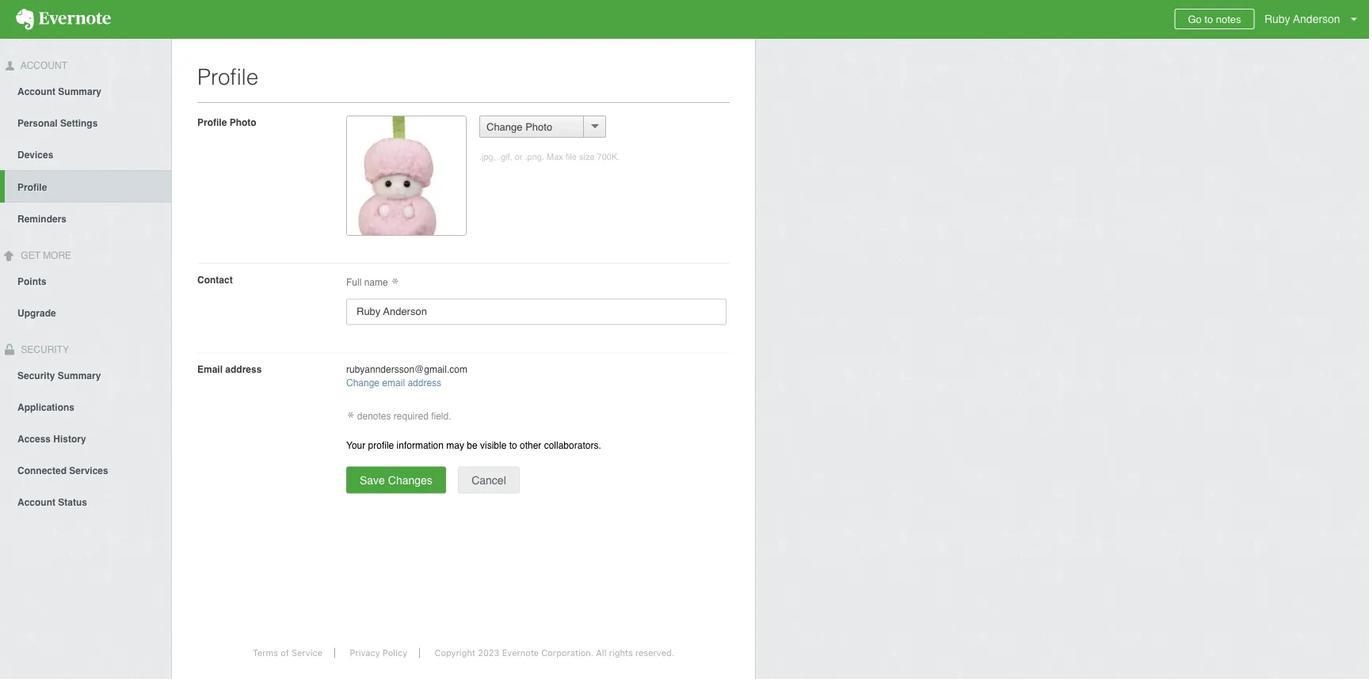 Task type: describe. For each thing, give the bounding box(es) containing it.
policy
[[383, 649, 407, 659]]

Full name text field
[[346, 299, 727, 325]]

account for account status
[[17, 497, 55, 508]]

access history
[[17, 434, 86, 445]]

0 vertical spatial to
[[1205, 13, 1213, 25]]

field.
[[431, 411, 451, 422]]

may
[[446, 440, 464, 451]]

evernote
[[502, 649, 539, 659]]

points
[[17, 276, 46, 287]]

ruby
[[1265, 13, 1290, 25]]

email
[[197, 364, 223, 375]]

personal settings
[[17, 118, 98, 129]]

profile
[[368, 440, 394, 451]]

rubyanndersson@gmail.com
[[346, 364, 467, 375]]

rights
[[609, 649, 633, 659]]

address inside the rubyanndersson@gmail.com change email address
[[408, 378, 441, 389]]

account summary link
[[0, 75, 171, 107]]

devices link
[[0, 139, 171, 170]]

upgrade link
[[0, 297, 171, 329]]

terms of service
[[253, 649, 323, 659]]

applications
[[17, 402, 74, 413]]

terms
[[253, 649, 278, 659]]

connected services link
[[0, 454, 171, 486]]

or
[[515, 152, 523, 162]]

0 vertical spatial profile
[[197, 64, 259, 90]]

devices
[[17, 150, 53, 161]]

security summary link
[[0, 359, 171, 391]]

get more
[[18, 250, 71, 261]]

access history link
[[0, 423, 171, 454]]

rubyanndersson@gmail.com change email address
[[346, 364, 467, 389]]

full
[[346, 277, 362, 288]]

profile link
[[5, 170, 171, 203]]

summary for security summary
[[58, 370, 101, 381]]

go
[[1188, 13, 1202, 25]]

ruby anderson link
[[1261, 0, 1369, 39]]

security summary
[[17, 370, 101, 381]]

denotes
[[357, 411, 391, 422]]

copyright
[[435, 649, 475, 659]]

copyright 2023 evernote corporation. all rights reserved.
[[435, 649, 674, 659]]

name
[[364, 277, 388, 288]]

photo for profile photo
[[230, 117, 256, 128]]

reminders link
[[0, 203, 171, 234]]

.jpg,
[[479, 152, 496, 162]]

notes
[[1216, 13, 1241, 25]]

0 vertical spatial change
[[487, 121, 523, 133]]

your
[[346, 440, 365, 451]]

0 vertical spatial address
[[225, 364, 262, 375]]

change photo
[[487, 121, 552, 133]]

contact
[[197, 275, 233, 286]]

be
[[467, 440, 478, 451]]

privacy policy
[[350, 649, 407, 659]]

summary for account summary
[[58, 86, 101, 97]]

go to notes link
[[1175, 9, 1255, 29]]

.jpg, .gif, or .png. max file size 700k.
[[479, 152, 620, 162]]

.png.
[[525, 152, 544, 162]]



Task type: vqa. For each thing, say whether or not it's contained in the screenshot.
tree in the main element
no



Task type: locate. For each thing, give the bounding box(es) containing it.
denotes required field.
[[355, 411, 451, 422]]

address right email on the bottom left
[[225, 364, 262, 375]]

connected services
[[17, 465, 108, 477]]

service
[[292, 649, 323, 659]]

change email address link
[[346, 378, 441, 389]]

information
[[397, 440, 444, 451]]

profile for profile photo
[[197, 117, 227, 128]]

summary up personal settings link
[[58, 86, 101, 97]]

photo
[[230, 117, 256, 128], [525, 121, 552, 133]]

email
[[382, 378, 405, 389]]

history
[[53, 434, 86, 445]]

1 vertical spatial to
[[509, 440, 517, 451]]

evernote link
[[0, 0, 127, 39]]

to
[[1205, 13, 1213, 25], [509, 440, 517, 451]]

collaborators.
[[544, 440, 601, 451]]

0 vertical spatial security
[[18, 344, 69, 355]]

account status link
[[0, 486, 171, 518]]

privacy policy link
[[338, 649, 420, 659]]

go to notes
[[1188, 13, 1241, 25]]

0 horizontal spatial photo
[[230, 117, 256, 128]]

other
[[520, 440, 541, 451]]

1 vertical spatial address
[[408, 378, 441, 389]]

profile
[[197, 64, 259, 90], [197, 117, 227, 128], [17, 182, 47, 193]]

profile for profile link
[[17, 182, 47, 193]]

1 vertical spatial account
[[17, 86, 55, 97]]

change
[[487, 121, 523, 133], [346, 378, 380, 389]]

summary up applications link
[[58, 370, 101, 381]]

access
[[17, 434, 51, 445]]

0 horizontal spatial change
[[346, 378, 380, 389]]

services
[[69, 465, 108, 477]]

to left other
[[509, 440, 517, 451]]

personal
[[17, 118, 58, 129]]

connected
[[17, 465, 67, 477]]

account for account
[[18, 60, 67, 71]]

evernote image
[[0, 9, 127, 30]]

full name
[[346, 277, 391, 288]]

ruby anderson
[[1265, 13, 1340, 25]]

settings
[[60, 118, 98, 129]]

status
[[58, 497, 87, 508]]

security
[[18, 344, 69, 355], [17, 370, 55, 381]]

None submit
[[346, 467, 446, 494], [458, 467, 520, 494], [346, 467, 446, 494], [458, 467, 520, 494]]

photo for change photo
[[525, 121, 552, 133]]

.gif,
[[498, 152, 512, 162]]

reserved.
[[635, 649, 674, 659]]

security for security
[[18, 344, 69, 355]]

account for account summary
[[17, 86, 55, 97]]

get
[[21, 250, 40, 261]]

account status
[[17, 497, 87, 508]]

1 vertical spatial security
[[17, 370, 55, 381]]

1 horizontal spatial change
[[487, 121, 523, 133]]

1 vertical spatial change
[[346, 378, 380, 389]]

1 horizontal spatial photo
[[525, 121, 552, 133]]

change up .gif,
[[487, 121, 523, 133]]

1 horizontal spatial to
[[1205, 13, 1213, 25]]

account summary
[[17, 86, 101, 97]]

0 horizontal spatial to
[[509, 440, 517, 451]]

account
[[18, 60, 67, 71], [17, 86, 55, 97], [17, 497, 55, 508]]

address
[[225, 364, 262, 375], [408, 378, 441, 389]]

700k.
[[597, 152, 620, 162]]

address down rubyanndersson@gmail.com
[[408, 378, 441, 389]]

profile photo
[[197, 117, 256, 128]]

1 vertical spatial profile
[[197, 117, 227, 128]]

of
[[281, 649, 289, 659]]

0 vertical spatial account
[[18, 60, 67, 71]]

account up personal
[[17, 86, 55, 97]]

points link
[[0, 265, 171, 297]]

terms of service link
[[241, 649, 335, 659]]

all
[[596, 649, 607, 659]]

to right go
[[1205, 13, 1213, 25]]

privacy
[[350, 649, 380, 659]]

more
[[43, 250, 71, 261]]

account up account summary in the top of the page
[[18, 60, 67, 71]]

2023
[[478, 649, 500, 659]]

security up applications at the left bottom
[[17, 370, 55, 381]]

0 vertical spatial summary
[[58, 86, 101, 97]]

max
[[547, 152, 563, 162]]

size
[[579, 152, 595, 162]]

your profile information may be visible to other collaborators.
[[346, 440, 601, 451]]

security up security summary
[[18, 344, 69, 355]]

1 horizontal spatial address
[[408, 378, 441, 389]]

applications link
[[0, 391, 171, 423]]

2 vertical spatial account
[[17, 497, 55, 508]]

change left email
[[346, 378, 380, 389]]

1 vertical spatial summary
[[58, 370, 101, 381]]

file
[[566, 152, 577, 162]]

reminders
[[17, 214, 67, 225]]

required
[[394, 411, 429, 422]]

account down connected
[[17, 497, 55, 508]]

security for security summary
[[17, 370, 55, 381]]

2 vertical spatial profile
[[17, 182, 47, 193]]

personal settings link
[[0, 107, 171, 139]]

email address
[[197, 364, 262, 375]]

anderson
[[1293, 13, 1340, 25]]

corporation.
[[541, 649, 594, 659]]

0 horizontal spatial address
[[225, 364, 262, 375]]

change inside the rubyanndersson@gmail.com change email address
[[346, 378, 380, 389]]

upgrade
[[17, 308, 56, 319]]

summary
[[58, 86, 101, 97], [58, 370, 101, 381]]

visible
[[480, 440, 507, 451]]



